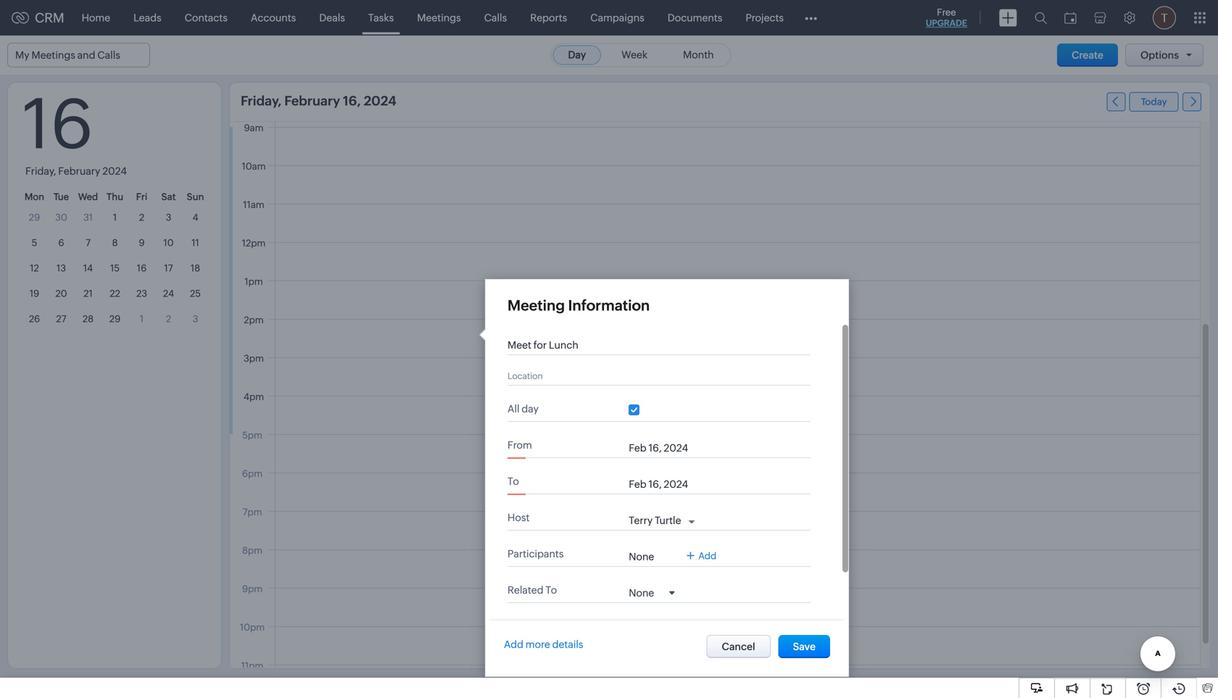 Task type: locate. For each thing, give the bounding box(es) containing it.
tasks
[[368, 12, 394, 24]]

1 vertical spatial february
[[58, 165, 100, 177]]

create menu element
[[991, 0, 1026, 35]]

none
[[629, 551, 654, 563], [629, 587, 654, 599]]

my meetings and calls
[[15, 49, 120, 61]]

0 vertical spatial 2024
[[364, 94, 397, 108]]

None field
[[629, 586, 675, 599]]

1 vertical spatial 16
[[137, 263, 147, 274]]

0 horizontal spatial add
[[504, 639, 524, 650]]

contacts
[[185, 12, 228, 24]]

thu
[[106, 191, 123, 202]]

28
[[83, 314, 94, 324]]

2 down 24
[[166, 314, 171, 324]]

1 horizontal spatial 2024
[[364, 94, 397, 108]]

reports
[[530, 12, 567, 24]]

february left 16,
[[284, 94, 340, 108]]

and
[[77, 49, 95, 61]]

week
[[621, 49, 648, 61]]

1 horizontal spatial 2
[[166, 314, 171, 324]]

information
[[568, 297, 650, 314]]

accounts
[[251, 12, 296, 24]]

0 vertical spatial 3
[[166, 212, 171, 223]]

more
[[526, 639, 550, 650]]

0 vertical spatial to
[[508, 476, 519, 487]]

7
[[86, 237, 91, 248]]

1 horizontal spatial 16
[[137, 263, 147, 274]]

1 vertical spatial none
[[629, 587, 654, 599]]

2024 right 16,
[[364, 94, 397, 108]]

mmm d, yyyy text field
[[629, 442, 709, 454]]

reports link
[[519, 0, 579, 35]]

0 horizontal spatial 16
[[22, 84, 93, 164]]

meetings left calls 'link'
[[417, 12, 461, 24]]

2024 inside 16 friday , february 2024
[[102, 165, 127, 177]]

0 vertical spatial 29
[[29, 212, 40, 223]]

23
[[136, 288, 147, 299]]

leads link
[[122, 0, 173, 35]]

29 down the 22
[[109, 314, 121, 324]]

2 none from the top
[[629, 587, 654, 599]]

9pm
[[242, 584, 263, 595]]

related to
[[508, 584, 557, 596]]

29 down "mon"
[[29, 212, 40, 223]]

deals link
[[308, 0, 357, 35]]

1 horizontal spatial 3
[[193, 314, 198, 324]]

add
[[698, 551, 717, 562], [504, 639, 524, 650]]

3
[[166, 212, 171, 223], [193, 314, 198, 324]]

16 for 16
[[137, 263, 147, 274]]

0 horizontal spatial 2024
[[102, 165, 127, 177]]

leads
[[134, 12, 161, 24]]

1 vertical spatial 1
[[140, 314, 144, 324]]

0 horizontal spatial 2
[[139, 212, 144, 223]]

5
[[32, 237, 37, 248]]

0 horizontal spatial 29
[[29, 212, 40, 223]]

meeting information
[[508, 297, 650, 314]]

12
[[30, 263, 39, 274]]

25
[[190, 288, 201, 299]]

0 vertical spatial 1
[[113, 212, 117, 223]]

1pm
[[245, 276, 263, 287]]

profile element
[[1144, 0, 1185, 35]]

add for add more details
[[504, 639, 524, 650]]

8pm
[[242, 545, 263, 556]]

1 none from the top
[[629, 551, 654, 563]]

month link
[[668, 45, 729, 65]]

to up "host"
[[508, 476, 519, 487]]

15
[[110, 263, 120, 274]]

free
[[937, 7, 956, 18]]

3 down the 25
[[193, 314, 198, 324]]

meetings right "my"
[[31, 49, 75, 61]]

6
[[58, 237, 64, 248]]

1 vertical spatial 2024
[[102, 165, 127, 177]]

tue
[[54, 191, 69, 202]]

0 vertical spatial 2
[[139, 212, 144, 223]]

18
[[191, 263, 200, 274]]

1 horizontal spatial february
[[284, 94, 340, 108]]

24
[[163, 288, 174, 299]]

wed
[[78, 191, 98, 202]]

16 up 23
[[137, 263, 147, 274]]

1 vertical spatial 29
[[109, 314, 121, 324]]

2pm
[[244, 315, 264, 326]]

1 horizontal spatial to
[[546, 584, 557, 596]]

20
[[55, 288, 67, 299]]

calls right and
[[97, 49, 120, 61]]

0 vertical spatial calls
[[484, 12, 507, 24]]

documents
[[668, 12, 723, 24]]

all day
[[508, 403, 539, 415]]

1 horizontal spatial calls
[[484, 12, 507, 24]]

None button
[[707, 635, 771, 658], [778, 635, 830, 658], [707, 635, 771, 658], [778, 635, 830, 658]]

1 down thu
[[113, 212, 117, 223]]

create menu image
[[999, 9, 1017, 26]]

16 inside 16 friday , february 2024
[[22, 84, 93, 164]]

1 vertical spatial meetings
[[31, 49, 75, 61]]

2024 up thu
[[102, 165, 127, 177]]

contacts link
[[173, 0, 239, 35]]

0 horizontal spatial meetings
[[31, 49, 75, 61]]

1 vertical spatial 3
[[193, 314, 198, 324]]

all
[[508, 403, 520, 415]]

16 up ,
[[22, 84, 93, 164]]

add link
[[687, 551, 717, 562]]

9
[[139, 237, 145, 248]]

add for add link
[[698, 551, 717, 562]]

0 vertical spatial add
[[698, 551, 717, 562]]

2 down fri
[[139, 212, 144, 223]]

0 horizontal spatial calls
[[97, 49, 120, 61]]

from
[[508, 439, 532, 451]]

calls left reports
[[484, 12, 507, 24]]

to right related
[[546, 584, 557, 596]]

home link
[[70, 0, 122, 35]]

0 vertical spatial 16
[[22, 84, 93, 164]]

7pm
[[243, 507, 262, 518]]

mmm d, yyyy text field
[[629, 479, 709, 490]]

calls
[[484, 12, 507, 24], [97, 49, 120, 61]]

2
[[139, 212, 144, 223], [166, 314, 171, 324]]

search element
[[1026, 0, 1056, 36]]

0 horizontal spatial february
[[58, 165, 100, 177]]

to
[[508, 476, 519, 487], [546, 584, 557, 596]]

february
[[284, 94, 340, 108], [58, 165, 100, 177]]

Location text field
[[508, 370, 798, 381]]

options
[[1141, 49, 1179, 61]]

17
[[164, 263, 173, 274]]

5pm
[[242, 430, 262, 441]]

6pm
[[242, 468, 263, 479]]

profile image
[[1153, 6, 1176, 29]]

1 down 23
[[140, 314, 144, 324]]

29
[[29, 212, 40, 223], [109, 314, 121, 324]]

16 for 16 friday , february 2024
[[22, 84, 93, 164]]

february right ,
[[58, 165, 100, 177]]

1 horizontal spatial add
[[698, 551, 717, 562]]

1 horizontal spatial 1
[[140, 314, 144, 324]]

1 horizontal spatial meetings
[[417, 12, 461, 24]]

3 down sat on the top
[[166, 212, 171, 223]]

meetings
[[417, 12, 461, 24], [31, 49, 75, 61]]

0 vertical spatial none
[[629, 551, 654, 563]]

11
[[192, 237, 199, 248]]

0 horizontal spatial 1
[[113, 212, 117, 223]]

0 horizontal spatial to
[[508, 476, 519, 487]]

1 vertical spatial add
[[504, 639, 524, 650]]

0 vertical spatial february
[[284, 94, 340, 108]]

details
[[552, 639, 583, 650]]

2024
[[364, 94, 397, 108], [102, 165, 127, 177]]



Task type: vqa. For each thing, say whether or not it's contained in the screenshot.


Task type: describe. For each thing, give the bounding box(es) containing it.
4pm
[[244, 392, 264, 402]]

february inside 16 friday , february 2024
[[58, 165, 100, 177]]

participants
[[508, 548, 564, 560]]

today link
[[1130, 92, 1179, 112]]

friday, february 16, 2024
[[241, 94, 397, 108]]

logo image
[[12, 12, 29, 24]]

22
[[110, 288, 120, 299]]

16 friday , february 2024
[[22, 84, 127, 177]]

documents link
[[656, 0, 734, 35]]

meetings link
[[406, 0, 473, 35]]

9am
[[244, 123, 264, 133]]

16,
[[343, 94, 361, 108]]

13
[[57, 263, 66, 274]]

home
[[82, 12, 110, 24]]

deals
[[319, 12, 345, 24]]

turtle
[[655, 515, 681, 526]]

day
[[568, 49, 586, 61]]

accounts link
[[239, 0, 308, 35]]

create
[[1072, 49, 1104, 61]]

10pm
[[240, 622, 265, 633]]

sun
[[187, 191, 204, 202]]

8
[[112, 237, 118, 248]]

30
[[55, 212, 67, 223]]

mon
[[25, 191, 44, 202]]

3pm
[[244, 353, 264, 364]]

my
[[15, 49, 29, 61]]

related
[[508, 584, 544, 596]]

meeting
[[508, 297, 565, 314]]

26
[[29, 314, 40, 324]]

10
[[163, 237, 174, 248]]

1 horizontal spatial 29
[[109, 314, 121, 324]]

terry turtle
[[629, 515, 681, 526]]

day
[[522, 403, 539, 415]]

27
[[56, 314, 66, 324]]

calls inside 'link'
[[484, 12, 507, 24]]

0 vertical spatial meetings
[[417, 12, 461, 24]]

tasks link
[[357, 0, 406, 35]]

19
[[30, 288, 39, 299]]

campaigns link
[[579, 0, 656, 35]]

0 horizontal spatial 3
[[166, 212, 171, 223]]

10am
[[242, 161, 266, 172]]

1 vertical spatial calls
[[97, 49, 120, 61]]

14
[[83, 263, 93, 274]]

31
[[83, 212, 93, 223]]

add more details link
[[504, 639, 583, 650]]

free upgrade
[[926, 7, 967, 28]]

1 vertical spatial to
[[546, 584, 557, 596]]

day link
[[553, 45, 601, 65]]

4
[[192, 212, 198, 223]]

,
[[53, 165, 56, 177]]

projects
[[746, 12, 784, 24]]

none inside field
[[629, 587, 654, 599]]

today
[[1141, 96, 1167, 107]]

projects link
[[734, 0, 795, 35]]

week link
[[606, 45, 663, 65]]

upgrade
[[926, 18, 967, 28]]

calls link
[[473, 0, 519, 35]]

terry
[[629, 515, 653, 526]]

12pm
[[242, 238, 266, 249]]

11pm
[[241, 661, 263, 671]]

crm
[[35, 10, 64, 25]]

fri
[[136, 191, 147, 202]]

friday
[[25, 165, 53, 177]]

month
[[683, 49, 714, 61]]

host
[[508, 512, 530, 524]]

1 vertical spatial 2
[[166, 314, 171, 324]]

crm link
[[12, 10, 64, 25]]

campaigns
[[590, 12, 644, 24]]

search image
[[1035, 12, 1047, 24]]

Title text field
[[508, 339, 798, 351]]

add more details
[[504, 639, 583, 650]]



